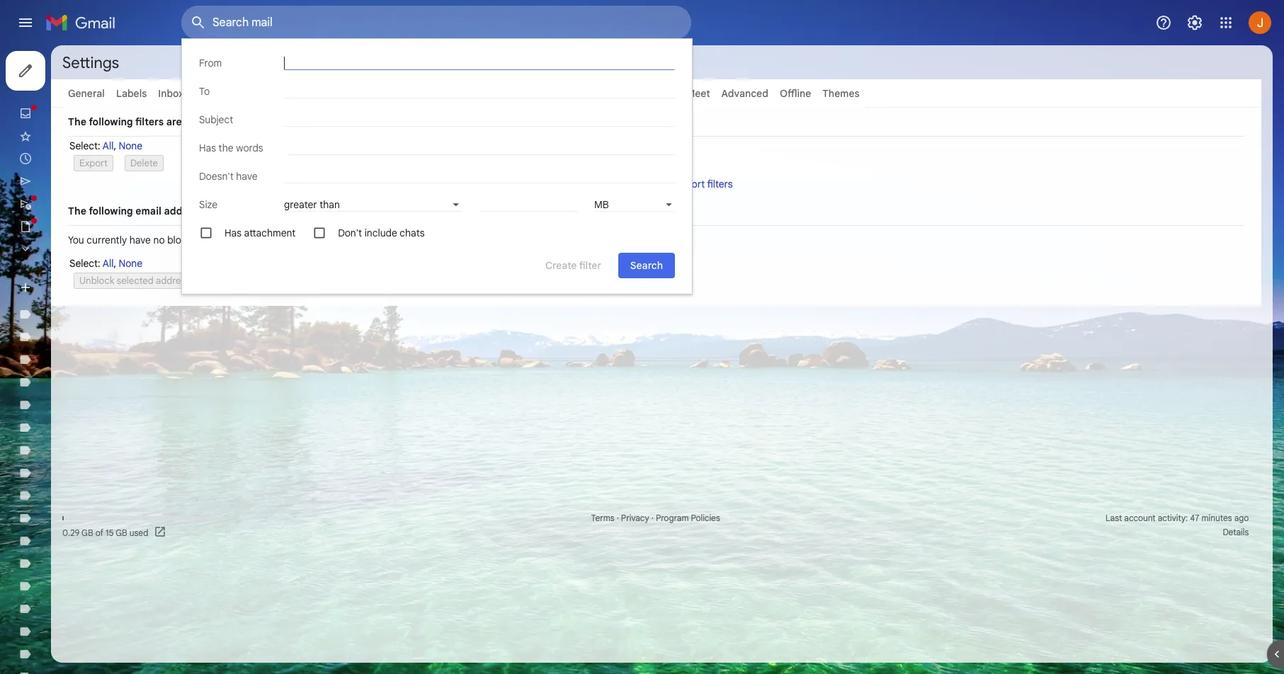 Task type: describe. For each thing, give the bounding box(es) containing it.
terms link
[[591, 513, 615, 524]]

following for filters
[[89, 115, 133, 128]]

chat and meet link
[[641, 87, 710, 100]]

1 horizontal spatial filters
[[707, 178, 733, 191]]

chat and meet
[[641, 87, 710, 100]]

filters
[[305, 87, 333, 100]]

don't include chats
[[338, 227, 425, 239]]

search mail image
[[186, 10, 211, 35]]

include
[[365, 227, 397, 239]]

from
[[199, 57, 222, 69]]

47
[[1190, 513, 1200, 524]]

general
[[68, 87, 105, 100]]

2 gb from the left
[[116, 527, 127, 538]]

15
[[106, 527, 114, 538]]

forwarding and pop/imap link
[[456, 87, 579, 100]]

all
[[236, 115, 247, 128]]

blocked
[[167, 234, 203, 247]]

inbox link
[[158, 87, 184, 100]]

select: for select: all , none
[[69, 140, 100, 152]]

select: all , none
[[69, 140, 143, 152]]

delete button
[[125, 155, 164, 171]]

forwarding
[[456, 87, 509, 100]]

in
[[492, 205, 501, 217]]

2 · from the left
[[652, 513, 654, 524]]

export
[[79, 157, 108, 169]]

To text field
[[284, 84, 675, 98]]

Doesn't have text field
[[284, 169, 675, 183]]

minutes
[[1202, 513, 1232, 524]]

account
[[1124, 513, 1156, 524]]

Has the words text field
[[286, 141, 675, 155]]

filters and blocked addresses link
[[305, 87, 445, 100]]

the
[[219, 142, 234, 154]]

last
[[1106, 513, 1122, 524]]

Subject text field
[[284, 113, 675, 127]]

details
[[1223, 527, 1249, 538]]

and for accounts
[[242, 87, 259, 100]]

a
[[613, 178, 618, 191]]

from
[[329, 205, 352, 217]]

follow link to manage storage image
[[154, 526, 168, 540]]

2 none link from the top
[[119, 257, 143, 270]]

create filter
[[545, 259, 601, 272]]

create filter link
[[534, 253, 613, 278]]

all for select: all , none unblock selected addresses
[[103, 257, 114, 270]]

unblock
[[79, 275, 114, 287]]

export button
[[74, 155, 113, 171]]

of
[[95, 527, 103, 538]]

privacy link
[[621, 513, 649, 524]]

create for create a new filter
[[580, 178, 610, 191]]

than
[[320, 198, 340, 211]]

blocked.
[[235, 205, 276, 217]]

, for select: all , none
[[114, 140, 116, 152]]

0.29
[[62, 527, 80, 538]]

size list box
[[284, 198, 463, 212]]

doesn't have
[[199, 170, 258, 183]]

labels link
[[116, 87, 147, 100]]

0 vertical spatial have
[[236, 170, 258, 183]]

addresses up chats on the left top of page
[[384, 205, 434, 217]]

you
[[68, 234, 84, 247]]

add-
[[590, 87, 613, 100]]

create a new filter link
[[580, 178, 662, 191]]

forwarding and pop/imap
[[456, 87, 579, 100]]

, for select: all , none unblock selected addresses
[[114, 257, 116, 270]]

general link
[[68, 87, 105, 100]]

will
[[436, 205, 453, 217]]

advanced link
[[722, 87, 769, 100]]

0 horizontal spatial filters
[[135, 115, 164, 128]]

select: for select: all , none unblock selected addresses
[[69, 257, 100, 270]]

chats
[[400, 227, 425, 239]]

greater than option
[[284, 198, 449, 211]]

pop/imap
[[532, 87, 579, 100]]

the for the following email addresses are blocked. messages from these addresses will appear in spam:
[[68, 205, 86, 217]]

selected
[[117, 275, 154, 287]]

size
[[199, 198, 218, 211]]

attachment
[[244, 227, 296, 239]]

1 vertical spatial import
[[675, 178, 705, 191]]

ago
[[1235, 513, 1249, 524]]

mail:
[[296, 115, 319, 128]]

the following filters are applied to all incoming mail:
[[68, 115, 319, 128]]

gmail image
[[45, 9, 123, 37]]

settings
[[62, 53, 119, 72]]

appear
[[455, 205, 490, 217]]

currently
[[87, 234, 127, 247]]

to
[[223, 115, 233, 128]]

has attachment
[[225, 227, 296, 239]]



Task type: vqa. For each thing, say whether or not it's contained in the screenshot.
email
yes



Task type: locate. For each thing, give the bounding box(es) containing it.
none link up selected
[[119, 257, 143, 270]]

advanced
[[722, 87, 769, 100]]

the down general link
[[68, 115, 86, 128]]

labels
[[116, 87, 147, 100]]

details link
[[1223, 527, 1249, 538]]

and for forwarding
[[511, 87, 529, 100]]

select: up unblock
[[69, 257, 100, 270]]

2 all from the top
[[103, 257, 114, 270]]

create left a
[[580, 178, 610, 191]]

mb
[[594, 198, 609, 211]]

all up unblock
[[103, 257, 114, 270]]

settings image
[[1187, 14, 1204, 31]]

1 , from the top
[[114, 140, 116, 152]]

the following email addresses are blocked. messages from these addresses will appear in spam:
[[68, 205, 533, 217]]

none up selected
[[119, 257, 143, 270]]

None search field
[[181, 6, 691, 40]]

and up all
[[242, 87, 259, 100]]

0 vertical spatial all
[[103, 140, 114, 152]]

import up size unit list box
[[675, 178, 705, 191]]

to
[[199, 85, 210, 98]]

1 horizontal spatial have
[[236, 170, 258, 183]]

following up the currently
[[89, 205, 133, 217]]

mb option
[[594, 198, 663, 211]]

4 and from the left
[[666, 87, 684, 100]]

privacy
[[621, 513, 649, 524]]

have down words
[[236, 170, 258, 183]]

0 vertical spatial filters
[[135, 115, 164, 128]]

1 vertical spatial have
[[129, 234, 151, 247]]

0 horizontal spatial are
[[166, 115, 182, 128]]

0 vertical spatial the
[[68, 115, 86, 128]]

0 vertical spatial are
[[166, 115, 182, 128]]

filter right new
[[641, 178, 662, 191]]

2 the from the top
[[68, 205, 86, 217]]

no
[[153, 234, 165, 247]]

0 vertical spatial filter
[[641, 178, 662, 191]]

gb right 15
[[116, 527, 127, 538]]

1 vertical spatial all link
[[103, 257, 114, 270]]

1 horizontal spatial import
[[675, 178, 705, 191]]

terms
[[591, 513, 615, 524]]

addresses
[[164, 205, 214, 217], [384, 205, 434, 217], [156, 275, 200, 287]]

addresses up the blocked
[[164, 205, 214, 217]]

program policies link
[[656, 513, 720, 524]]

applied
[[184, 115, 220, 128]]

main menu image
[[17, 14, 34, 31]]

and left "pop/imap"
[[511, 87, 529, 100]]

0 vertical spatial all link
[[103, 140, 114, 152]]

0 vertical spatial following
[[89, 115, 133, 128]]

0 horizontal spatial gb
[[82, 527, 93, 538]]

has
[[199, 142, 216, 154], [225, 227, 242, 239]]

1 horizontal spatial filter
[[641, 178, 662, 191]]

2 none from the top
[[119, 257, 143, 270]]

, inside select: all , none unblock selected addresses
[[114, 257, 116, 270]]

gb
[[82, 527, 93, 538], [116, 527, 127, 538]]

1 vertical spatial ,
[[114, 257, 116, 270]]

offline link
[[780, 87, 811, 100]]

· right the privacy
[[652, 513, 654, 524]]

addresses inside select: all , none unblock selected addresses
[[156, 275, 200, 287]]

0 vertical spatial none
[[119, 140, 143, 152]]

1 vertical spatial filter
[[579, 259, 601, 272]]

blocked
[[356, 87, 394, 100]]

policies
[[691, 513, 720, 524]]

these
[[354, 205, 382, 217]]

all up export button
[[103, 140, 114, 152]]

1 horizontal spatial gb
[[116, 527, 127, 538]]

1 none from the top
[[119, 140, 143, 152]]

1 none link from the top
[[119, 140, 143, 152]]

all link for 2nd "none" link
[[103, 257, 114, 270]]

addresses down the blocked
[[156, 275, 200, 287]]

the for the following filters are applied to all incoming mail:
[[68, 115, 86, 128]]

size unit list box
[[594, 198, 675, 212]]

activity:
[[1158, 513, 1188, 524]]

1 vertical spatial select:
[[69, 257, 100, 270]]

meet
[[687, 87, 710, 100]]

and right filters
[[336, 87, 354, 100]]

0 horizontal spatial have
[[129, 234, 151, 247]]

1 following from the top
[[89, 115, 133, 128]]

1 vertical spatial create
[[545, 259, 577, 272]]

0.29 gb of 15 gb used
[[62, 527, 148, 538]]

1 vertical spatial none link
[[119, 257, 143, 270]]

spam:
[[503, 205, 533, 217]]

all link
[[103, 140, 114, 152], [103, 257, 114, 270]]

0 vertical spatial create
[[580, 178, 610, 191]]

import filters link
[[675, 178, 733, 191]]

inbox
[[158, 87, 184, 100]]

create for create filter
[[545, 259, 577, 272]]

search
[[630, 259, 663, 272]]

you currently have no blocked addresses.
[[68, 234, 255, 247]]

1 all link from the top
[[103, 140, 114, 152]]

has for has attachment
[[225, 227, 242, 239]]

1 vertical spatial filters
[[707, 178, 733, 191]]

none link up delete button
[[119, 140, 143, 152]]

has the words
[[199, 142, 263, 154]]

messages
[[279, 205, 327, 217]]

last account activity: 47 minutes ago details
[[1106, 513, 1249, 538]]

accounts and import link
[[195, 87, 293, 100]]

·
[[617, 513, 619, 524], [652, 513, 654, 524]]

all link up export button
[[103, 140, 114, 152]]

addresses.
[[206, 234, 255, 247]]

support image
[[1155, 14, 1172, 31]]

the
[[68, 115, 86, 128], [68, 205, 86, 217]]

all link up unblock
[[103, 257, 114, 270]]

and right chat
[[666, 87, 684, 100]]

don't
[[338, 227, 362, 239]]

have left no
[[129, 234, 151, 247]]

following up select: all , none
[[89, 115, 133, 128]]

0 vertical spatial none link
[[119, 140, 143, 152]]

email
[[135, 205, 162, 217]]

addresses
[[396, 87, 445, 100]]

select: all , none unblock selected addresses
[[69, 257, 200, 287]]

subject
[[199, 113, 233, 126]]

terms · privacy · program policies
[[591, 513, 720, 524]]

0 horizontal spatial filter
[[579, 259, 601, 272]]

1 horizontal spatial has
[[225, 227, 242, 239]]

1 vertical spatial all
[[103, 257, 114, 270]]

,
[[114, 140, 116, 152], [114, 257, 116, 270]]

none up delete button
[[119, 140, 143, 152]]

all inside select: all , none unblock selected addresses
[[103, 257, 114, 270]]

footer containing terms
[[51, 511, 1262, 540]]

select:
[[69, 140, 100, 152], [69, 257, 100, 270]]

0 horizontal spatial create
[[545, 259, 577, 272]]

words
[[236, 142, 263, 154]]

0 vertical spatial has
[[199, 142, 216, 154]]

all for select: all , none
[[103, 140, 114, 152]]

1 the from the top
[[68, 115, 86, 128]]

0 horizontal spatial import
[[262, 87, 293, 100]]

program
[[656, 513, 689, 524]]

select: up export
[[69, 140, 100, 152]]

none inside select: all , none unblock selected addresses
[[119, 257, 143, 270]]

1 vertical spatial following
[[89, 205, 133, 217]]

1 all from the top
[[103, 140, 114, 152]]

From text field
[[284, 56, 675, 70]]

are up addresses.
[[216, 205, 232, 217]]

create down size value text field
[[545, 259, 577, 272]]

0 vertical spatial select:
[[69, 140, 100, 152]]

import up incoming
[[262, 87, 293, 100]]

unblock selected addresses button
[[74, 273, 206, 289]]

search button
[[618, 253, 675, 278]]

none for select: all , none unblock selected addresses
[[119, 257, 143, 270]]

none
[[119, 140, 143, 152], [119, 257, 143, 270]]

gb left of at the bottom
[[82, 527, 93, 538]]

offline
[[780, 87, 811, 100]]

filter left search button
[[579, 259, 601, 272]]

1 and from the left
[[242, 87, 259, 100]]

· right terms link
[[617, 513, 619, 524]]

greater
[[284, 198, 317, 211]]

has down blocked.
[[225, 227, 242, 239]]

all
[[103, 140, 114, 152], [103, 257, 114, 270]]

1 horizontal spatial create
[[580, 178, 610, 191]]

2 select: from the top
[[69, 257, 100, 270]]

1 vertical spatial are
[[216, 205, 232, 217]]

following
[[89, 115, 133, 128], [89, 205, 133, 217]]

accounts and import
[[195, 87, 293, 100]]

navigation
[[0, 45, 170, 674]]

2 , from the top
[[114, 257, 116, 270]]

themes
[[823, 87, 860, 100]]

accounts
[[195, 87, 239, 100]]

delete
[[130, 157, 158, 169]]

2 all link from the top
[[103, 257, 114, 270]]

are
[[166, 115, 182, 128], [216, 205, 232, 217]]

and for filters
[[336, 87, 354, 100]]

import filters
[[675, 178, 733, 191]]

used
[[129, 527, 148, 538]]

0 vertical spatial ,
[[114, 140, 116, 152]]

none link
[[119, 140, 143, 152], [119, 257, 143, 270]]

none for select: all , none
[[119, 140, 143, 152]]

0 horizontal spatial ·
[[617, 513, 619, 524]]

1 horizontal spatial are
[[216, 205, 232, 217]]

footer
[[51, 511, 1262, 540]]

has left the
[[199, 142, 216, 154]]

select: inside select: all , none unblock selected addresses
[[69, 257, 100, 270]]

all link for 2nd "none" link from the bottom of the page
[[103, 140, 114, 152]]

ons
[[613, 87, 630, 100]]

2 and from the left
[[336, 87, 354, 100]]

has for has the words
[[199, 142, 216, 154]]

and for chat
[[666, 87, 684, 100]]

create a new filter
[[580, 178, 662, 191]]

create
[[580, 178, 610, 191], [545, 259, 577, 272]]

1 vertical spatial none
[[119, 257, 143, 270]]

are left applied
[[166, 115, 182, 128]]

1 vertical spatial the
[[68, 205, 86, 217]]

the up you
[[68, 205, 86, 217]]

greater than
[[284, 198, 340, 211]]

0 vertical spatial import
[[262, 87, 293, 100]]

following for email
[[89, 205, 133, 217]]

1 select: from the top
[[69, 140, 100, 152]]

add-ons
[[590, 87, 630, 100]]

new
[[621, 178, 639, 191]]

1 · from the left
[[617, 513, 619, 524]]

1 vertical spatial has
[[225, 227, 242, 239]]

Size value text field
[[480, 198, 577, 212]]

Search mail text field
[[213, 16, 623, 30]]

2 following from the top
[[89, 205, 133, 217]]

chat
[[641, 87, 664, 100]]

1 gb from the left
[[82, 527, 93, 538]]

1 horizontal spatial ·
[[652, 513, 654, 524]]

0 horizontal spatial has
[[199, 142, 216, 154]]

3 and from the left
[[511, 87, 529, 100]]

incoming
[[249, 115, 294, 128]]



